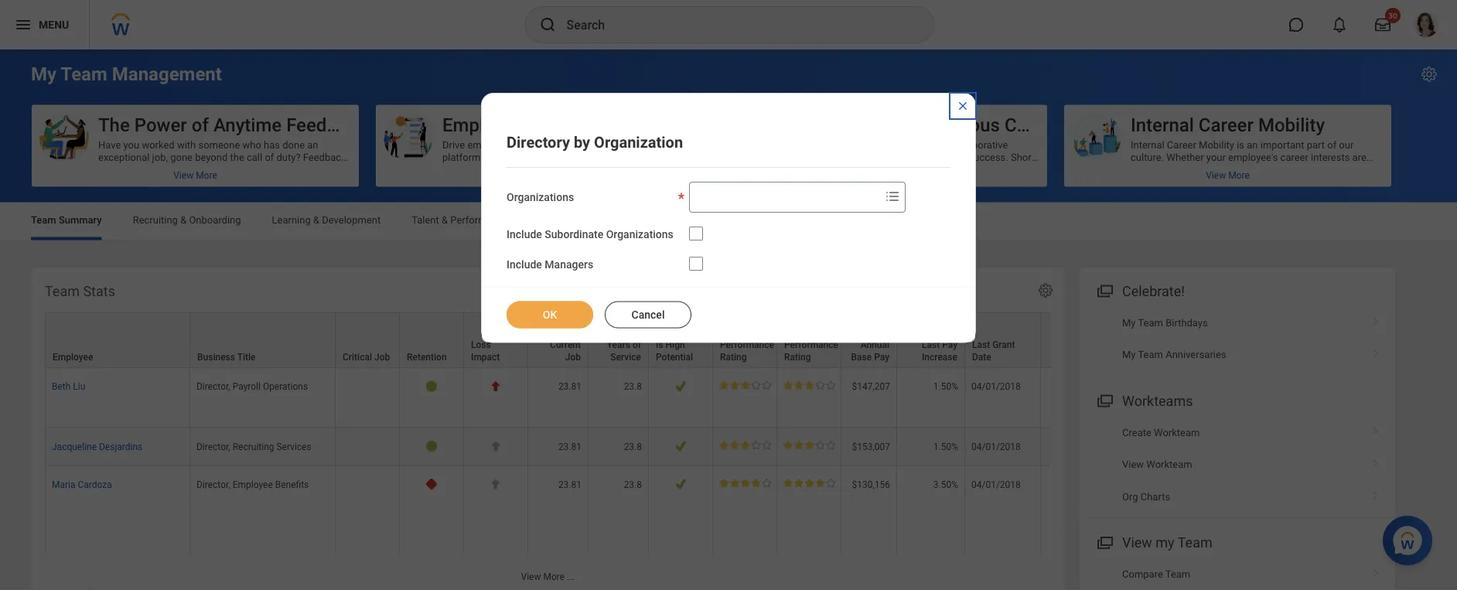 Task type: vqa. For each thing, say whether or not it's contained in the screenshot.
10th menu item from the bottom of the page
no



Task type: describe. For each thing, give the bounding box(es) containing it.
director, for director, payroll operations
[[197, 381, 230, 392]]

loss
[[471, 339, 491, 350]]

view for view my team
[[1123, 535, 1153, 551]]

of inside years of service
[[633, 339, 642, 350]]

2,592
[[1072, 441, 1095, 452]]

1 vertical spatial organizations
[[606, 228, 674, 241]]

meets expectations - performance in line with a solid team contributor. image for $147,207
[[720, 380, 772, 390]]

team left stats
[[45, 283, 80, 299]]

04/01/2018 for 2,592
[[972, 441, 1021, 452]]

directory by organization dialog
[[481, 93, 977, 343]]

onboarding
[[189, 214, 241, 226]]

team summary
[[31, 214, 102, 226]]

annual
[[861, 339, 890, 350]]

view for view more ...
[[521, 571, 541, 582]]

is high potential button
[[649, 313, 713, 367]]

compare
[[1123, 569, 1164, 580]]

row containing jacqueline desjardins
[[45, 428, 1247, 466]]

menu group image
[[1094, 531, 1115, 552]]

chevron right image for create workteam
[[1367, 421, 1387, 437]]

employee engagement
[[443, 114, 633, 136]]

and
[[870, 114, 901, 136]]

critical job
[[343, 352, 390, 363]]

row containing beth liu
[[45, 368, 1247, 428]]

my team anniversaries
[[1123, 349, 1227, 361]]

notifications large image
[[1333, 17, 1348, 33]]

operations
[[263, 381, 308, 392]]

this worker has a high retention risk - immediate action needed. image
[[426, 478, 438, 490]]

menu group image for celebrate!
[[1094, 280, 1115, 301]]

director, recruiting services
[[197, 441, 312, 452]]

include managers
[[507, 258, 594, 271]]

23.81 for director, recruiting services
[[559, 441, 582, 452]]

$130,156
[[852, 479, 891, 490]]

beth liu link
[[52, 378, 85, 392]]

last grant date
[[973, 339, 1016, 363]]

the power of anytime feedback button
[[32, 105, 367, 187]]

summary
[[59, 214, 102, 226]]

title
[[237, 352, 256, 363]]

anytime
[[213, 114, 282, 136]]

team up the
[[61, 63, 107, 85]]

retention
[[407, 352, 447, 363]]

previous performance rating
[[785, 327, 839, 363]]

organization
[[594, 133, 683, 151]]

directory by organization element
[[507, 133, 683, 151]]

chevron right image for compare team
[[1367, 563, 1387, 579]]

development
[[322, 214, 381, 226]]

menu group image for workteams
[[1094, 390, 1115, 410]]

close view workteam image
[[957, 100, 970, 112]]

last pay increase
[[922, 339, 958, 363]]

coaching and continuous conversations
[[787, 114, 1125, 136]]

director, for director, recruiting services
[[197, 441, 230, 452]]

last for last grant date
[[973, 339, 991, 350]]

critical
[[343, 352, 372, 363]]

compare team
[[1123, 569, 1191, 580]]

row containing years in current job
[[45, 312, 1247, 368]]

retention button
[[400, 313, 464, 367]]

view workteam
[[1123, 459, 1193, 470]]

celebrate!
[[1123, 283, 1185, 299]]

current inside years in current job
[[550, 339, 581, 350]]

the loss of this employee would be moderate or significant to the organization. image
[[490, 440, 502, 452]]

loss impact
[[471, 339, 500, 363]]

total shares granted
[[1061, 327, 1094, 363]]

internal career mobility
[[1131, 114, 1326, 136]]

years for current
[[548, 327, 571, 338]]

shares
[[1066, 339, 1094, 350]]

org charts link
[[1080, 481, 1396, 513]]

last grant date button
[[966, 313, 1041, 367]]

view for view workteam
[[1123, 459, 1145, 470]]

include for include subordinate organizations
[[507, 228, 542, 241]]

last pay increase button
[[898, 313, 965, 367]]

rating for previous performance rating
[[785, 352, 811, 363]]

pay inside the last pay increase
[[943, 339, 958, 350]]

create workteam
[[1123, 427, 1201, 438]]

team down my team birthdays
[[1139, 349, 1164, 361]]

total shares granted button
[[1042, 313, 1101, 367]]

current performance rating button
[[714, 313, 777, 367]]

total annual base pay
[[852, 327, 890, 363]]

employee for employee
[[53, 352, 93, 363]]

jacqueline desjardins
[[52, 441, 143, 452]]

my
[[1156, 535, 1175, 551]]

1.50% for $147,207
[[934, 381, 959, 392]]

employee engagement button
[[376, 105, 703, 187]]

total for total shares granted
[[1074, 327, 1094, 338]]

view more ...
[[521, 571, 575, 582]]

team left the 'summary'
[[31, 214, 56, 226]]

grant
[[993, 339, 1016, 350]]

list for celebrate!
[[1080, 307, 1396, 371]]

mobility
[[1259, 114, 1326, 136]]

exceeds expectations - performance is excellent and generally surpassed expectations and required little to no supervision. image
[[720, 478, 772, 487]]

career
[[1199, 114, 1254, 136]]

services
[[277, 441, 312, 452]]

chevron right image for org charts
[[1367, 486, 1387, 501]]

employee for employee engagement
[[443, 114, 524, 136]]

my for my team management
[[31, 63, 57, 85]]

last for last pay increase
[[922, 339, 940, 350]]

& for learning
[[313, 214, 320, 226]]

workteam for create workteam
[[1155, 427, 1201, 438]]

cardoza
[[78, 479, 112, 490]]

charts
[[1141, 491, 1171, 503]]

my team birthdays
[[1123, 317, 1209, 329]]

compare team link
[[1080, 559, 1396, 590]]

my team birthdays link
[[1080, 307, 1396, 339]]

in
[[574, 327, 581, 338]]

ok
[[543, 309, 557, 321]]

create workteam link
[[1080, 417, 1396, 449]]

cell for director, recruiting services
[[336, 428, 400, 466]]

performance inside tab list
[[451, 214, 509, 226]]

the loss of this employee would be catastrophic or critical to the organization. image
[[490, 380, 502, 392]]

the power of anytime feedback
[[98, 114, 367, 136]]

23.81 for director, employee benefits
[[559, 479, 582, 490]]

recruiting & onboarding
[[133, 214, 241, 226]]

liu
[[73, 381, 85, 392]]

management
[[112, 63, 222, 85]]

of inside button
[[192, 114, 209, 136]]

director, for director, employee benefits
[[197, 479, 230, 490]]



Task type: locate. For each thing, give the bounding box(es) containing it.
impact
[[471, 352, 500, 363]]

$147,207
[[852, 381, 891, 392]]

employee button
[[46, 313, 190, 367]]

1 vertical spatial menu group image
[[1094, 390, 1115, 410]]

2 include from the top
[[507, 258, 542, 271]]

23.81 for director, payroll operations
[[559, 381, 582, 392]]

cell left this worker has low retention risk. image
[[336, 428, 400, 466]]

3 04/01/2018 from the top
[[972, 479, 1021, 490]]

0 horizontal spatial organizations
[[507, 191, 574, 204]]

date
[[973, 352, 992, 363]]

cell for director, payroll operations
[[336, 368, 400, 428]]

search image
[[539, 15, 558, 34]]

team stats element
[[31, 268, 1247, 589]]

years in current job button
[[529, 313, 588, 367]]

talent
[[412, 214, 439, 226]]

include left managers
[[507, 258, 542, 271]]

chevron right image
[[1367, 344, 1387, 359], [1367, 421, 1387, 437], [1367, 486, 1387, 501], [1367, 563, 1387, 579]]

years
[[548, 327, 571, 338], [607, 339, 631, 350]]

1 vertical spatial 1.50%
[[934, 441, 959, 452]]

job inside years in current job
[[566, 352, 581, 363]]

last up increase
[[922, 339, 940, 350]]

power
[[134, 114, 187, 136]]

business title button
[[190, 313, 335, 367]]

organizations up subordinate
[[507, 191, 574, 204]]

rating for current performance rating
[[720, 352, 747, 363]]

last up date
[[973, 339, 991, 350]]

0 horizontal spatial current
[[550, 339, 581, 350]]

1 horizontal spatial &
[[313, 214, 320, 226]]

0 horizontal spatial rating
[[720, 352, 747, 363]]

3 23.81 from the top
[[559, 479, 582, 490]]

0 vertical spatial 1.50%
[[934, 381, 959, 392]]

chevron right image for view workteam
[[1367, 453, 1387, 469]]

1 vertical spatial view
[[1123, 535, 1153, 551]]

the worker has been assessed as having high potential. image for $147,207
[[675, 380, 687, 392]]

of right power
[[192, 114, 209, 136]]

this worker has low retention risk. image
[[426, 440, 438, 452]]

0 vertical spatial my
[[31, 63, 57, 85]]

inbox large image
[[1376, 17, 1391, 33]]

total up "annual"
[[869, 327, 890, 338]]

tab list containing team summary
[[15, 203, 1442, 240]]

23.8 for $130,156
[[624, 479, 642, 490]]

0 horizontal spatial recruiting
[[133, 214, 178, 226]]

years left in
[[548, 327, 571, 338]]

director, down the business
[[197, 381, 230, 392]]

main content containing my team management
[[0, 50, 1458, 590]]

meets expectations - performance in line with a solid team contributor. image
[[720, 380, 772, 390], [720, 440, 772, 449]]

0 vertical spatial view
[[1123, 459, 1145, 470]]

1 23.81 from the top
[[559, 381, 582, 392]]

0 horizontal spatial employee
[[53, 352, 93, 363]]

1 chevron right image from the top
[[1367, 312, 1387, 327]]

23.81 right the loss of this employee would be moderate or significant to the organization. image
[[559, 479, 582, 490]]

0 vertical spatial current
[[720, 327, 751, 338]]

1 vertical spatial 04/01/2018
[[972, 441, 1021, 452]]

1 vertical spatial include
[[507, 258, 542, 271]]

view left 'more'
[[521, 571, 541, 582]]

current performance rating
[[720, 327, 775, 363]]

main content
[[0, 50, 1458, 590]]

organizations down compensation
[[606, 228, 674, 241]]

0 vertical spatial meets expectations - performance in line with a solid team contributor. image
[[720, 380, 772, 390]]

2 vertical spatial my
[[1123, 349, 1136, 361]]

maria cardoza
[[52, 479, 112, 490]]

0 horizontal spatial total
[[869, 327, 890, 338]]

0 horizontal spatial pay
[[875, 352, 890, 363]]

3 & from the left
[[442, 214, 448, 226]]

coaching
[[787, 114, 865, 136]]

performance left previous performance rating popup button
[[720, 339, 775, 350]]

2 04/01/2018 from the top
[[972, 441, 1021, 452]]

1 chevron right image from the top
[[1367, 344, 1387, 359]]

internal
[[1131, 114, 1195, 136]]

current
[[720, 327, 751, 338], [550, 339, 581, 350]]

0 vertical spatial director,
[[197, 381, 230, 392]]

2 vertical spatial 23.81
[[559, 479, 582, 490]]

2 row from the top
[[45, 368, 1247, 428]]

view inside team stats element
[[521, 571, 541, 582]]

1 vertical spatial years
[[607, 339, 631, 350]]

banner
[[0, 0, 1458, 50]]

configure this page image
[[1421, 65, 1439, 84]]

2,547
[[1072, 381, 1095, 392]]

pay inside total annual base pay
[[875, 352, 890, 363]]

workteam down workteams
[[1155, 427, 1201, 438]]

1 the worker has been assessed as having high potential. image from the top
[[675, 380, 687, 392]]

menu group image down 'granted'
[[1094, 390, 1115, 410]]

0 vertical spatial organizations
[[507, 191, 574, 204]]

2 meets expectations - performance in line with a solid team contributor. image from the top
[[720, 440, 772, 449]]

the worker has been assessed as having high potential. image
[[675, 380, 687, 392], [675, 478, 687, 490]]

...
[[567, 571, 575, 582]]

director, up director, employee benefits
[[197, 441, 230, 452]]

list for workteams
[[1080, 417, 1396, 513]]

rating
[[720, 352, 747, 363], [785, 352, 811, 363]]

1 meets expectations - performance in line with a solid team contributor. image from the top
[[720, 380, 772, 390]]

compensation
[[643, 214, 709, 226]]

1 vertical spatial meets expectations - performance in line with a solid team contributor. image
[[720, 440, 772, 449]]

& right talent
[[442, 214, 448, 226]]

prompts image
[[884, 187, 902, 206]]

view more ... link
[[31, 564, 1065, 589]]

chevron right image for my team anniversaries
[[1367, 344, 1387, 359]]

potential
[[656, 352, 693, 363]]

workteam
[[1155, 427, 1201, 438], [1147, 459, 1193, 470]]

3 row from the top
[[45, 428, 1247, 466]]

0 vertical spatial employee
[[443, 114, 524, 136]]

years up service
[[607, 339, 631, 350]]

performance for previous
[[785, 339, 839, 350]]

business
[[197, 352, 235, 363]]

include up include managers at top
[[507, 228, 542, 241]]

create
[[1123, 427, 1152, 438]]

recruiting up director, employee benefits
[[233, 441, 274, 452]]

subordinate
[[545, 228, 604, 241]]

0 horizontal spatial &
[[180, 214, 187, 226]]

1 vertical spatial of
[[633, 339, 642, 350]]

include subordinate organizations
[[507, 228, 674, 241]]

total annual base pay button
[[842, 313, 897, 367]]

view up org
[[1123, 459, 1145, 470]]

0 vertical spatial recruiting
[[133, 214, 178, 226]]

1.50% down increase
[[934, 381, 959, 392]]

1 vertical spatial my
[[1123, 317, 1136, 329]]

chevron right image for my team birthdays
[[1367, 312, 1387, 327]]

&
[[180, 214, 187, 226], [313, 214, 320, 226], [442, 214, 448, 226]]

1.50%
[[934, 381, 959, 392], [934, 441, 959, 452]]

0 vertical spatial 04/01/2018
[[972, 381, 1021, 392]]

1 horizontal spatial rating
[[785, 352, 811, 363]]

2 menu group image from the top
[[1094, 390, 1115, 410]]

1 vertical spatial 23.8
[[624, 441, 642, 452]]

list containing my team birthdays
[[1080, 307, 1396, 371]]

years for service
[[607, 339, 631, 350]]

0 vertical spatial pay
[[943, 339, 958, 350]]

total for total annual base pay
[[869, 327, 890, 338]]

workteam for view workteam
[[1147, 459, 1193, 470]]

more
[[544, 571, 565, 582]]

1.50% for $153,007
[[934, 441, 959, 452]]

years inside years in current job
[[548, 327, 571, 338]]

talent & performance
[[412, 214, 509, 226]]

include for include managers
[[507, 258, 542, 271]]

2 director, from the top
[[197, 441, 230, 452]]

my
[[31, 63, 57, 85], [1123, 317, 1136, 329], [1123, 349, 1136, 361]]

internal career mobility button
[[1065, 105, 1392, 187]]

the worker has been assessed as having high potential. image
[[675, 440, 687, 452]]

1 04/01/2018 from the top
[[972, 381, 1021, 392]]

04/01/2018 for 2,388
[[972, 479, 1021, 490]]

1 & from the left
[[180, 214, 187, 226]]

maria
[[52, 479, 75, 490]]

meets expectations - performance in line with a solid team contributor. image for $153,007
[[720, 440, 772, 449]]

2 total from the left
[[1074, 327, 1094, 338]]

performance
[[451, 214, 509, 226], [720, 339, 775, 350], [785, 339, 839, 350]]

1 23.8 from the top
[[624, 381, 642, 392]]

benefits
[[275, 479, 309, 490]]

my team anniversaries link
[[1080, 339, 1396, 371]]

list containing create workteam
[[1080, 417, 1396, 513]]

0 horizontal spatial job
[[375, 352, 390, 363]]

1 vertical spatial current
[[550, 339, 581, 350]]

1 vertical spatial pay
[[875, 352, 890, 363]]

0 vertical spatial of
[[192, 114, 209, 136]]

chevron right image inside view workteam link
[[1367, 453, 1387, 469]]

0 vertical spatial 23.8
[[624, 381, 642, 392]]

chevron right image inside create workteam link
[[1367, 421, 1387, 437]]

recruiting inside team stats element
[[233, 441, 274, 452]]

job right critical
[[375, 352, 390, 363]]

1 horizontal spatial job
[[566, 352, 581, 363]]

3 cell from the top
[[336, 466, 400, 555]]

0 vertical spatial include
[[507, 228, 542, 241]]

1 vertical spatial 23.81
[[559, 441, 582, 452]]

managers
[[545, 258, 594, 271]]

1.50% up 3.50%
[[934, 441, 959, 452]]

by
[[574, 133, 591, 151]]

chevron right image inside my team anniversaries link
[[1367, 344, 1387, 359]]

team down celebrate!
[[1139, 317, 1164, 329]]

2 list from the top
[[1080, 417, 1396, 513]]

view inside list
[[1123, 459, 1145, 470]]

last inside the last pay increase
[[922, 339, 940, 350]]

2 vertical spatial 04/01/2018
[[972, 479, 1021, 490]]

director, down "director, recruiting services"
[[197, 479, 230, 490]]

critical job button
[[336, 313, 399, 367]]

1 horizontal spatial total
[[1074, 327, 1094, 338]]

coaching and continuous conversations button
[[720, 105, 1125, 187]]

2 & from the left
[[313, 214, 320, 226]]

23.81 down years in current job
[[559, 381, 582, 392]]

1 vertical spatial list
[[1080, 417, 1396, 513]]

2 chevron right image from the top
[[1367, 421, 1387, 437]]

employee
[[443, 114, 524, 136], [53, 352, 93, 363], [233, 479, 273, 490]]

0 vertical spatial years
[[548, 327, 571, 338]]

1 horizontal spatial of
[[633, 339, 642, 350]]

is high potential
[[656, 339, 693, 363]]

my for my team birthdays
[[1123, 317, 1136, 329]]

view
[[1123, 459, 1145, 470], [1123, 535, 1153, 551], [521, 571, 541, 582]]

2 rating from the left
[[785, 352, 811, 363]]

total inside total shares granted
[[1074, 327, 1094, 338]]

director, payroll operations
[[197, 381, 308, 392]]

rating inside current performance rating
[[720, 352, 747, 363]]

the worker has been assessed as having high potential. image down potential
[[675, 380, 687, 392]]

23.81 right the loss of this employee would be moderate or significant to the organization. icon
[[559, 441, 582, 452]]

business title
[[197, 352, 256, 363]]

cell for director, employee benefits
[[336, 466, 400, 555]]

& left the onboarding
[[180, 214, 187, 226]]

list
[[1080, 307, 1396, 371], [1080, 417, 1396, 513]]

previous performance rating button
[[778, 313, 841, 367]]

2 cell from the top
[[336, 428, 400, 466]]

0 horizontal spatial of
[[192, 114, 209, 136]]

1 1.50% from the top
[[934, 381, 959, 392]]

the worker has been assessed as having high potential. image down the worker has been assessed as having high potential. icon
[[675, 478, 687, 490]]

4 row from the top
[[45, 466, 1247, 555]]

service
[[611, 352, 642, 363]]

0 vertical spatial the worker has been assessed as having high potential. image
[[675, 380, 687, 392]]

the worker has been assessed as having high potential. image for $130,156
[[675, 478, 687, 490]]

ok button
[[507, 302, 594, 329]]

current down in
[[550, 339, 581, 350]]

2 job from the left
[[566, 352, 581, 363]]

performance for current
[[720, 339, 775, 350]]

1 last from the left
[[922, 339, 940, 350]]

base
[[852, 352, 872, 363]]

recruiting left the onboarding
[[133, 214, 178, 226]]

1 horizontal spatial organizations
[[606, 228, 674, 241]]

total
[[869, 327, 890, 338], [1074, 327, 1094, 338]]

cancel button
[[605, 302, 692, 329]]

Organizations field
[[690, 184, 881, 211]]

workteam down create workteam
[[1147, 459, 1193, 470]]

total up the shares on the bottom
[[1074, 327, 1094, 338]]

& for talent
[[442, 214, 448, 226]]

2 23.8 from the top
[[624, 441, 642, 452]]

team right my
[[1178, 535, 1213, 551]]

1 vertical spatial employee
[[53, 352, 93, 363]]

1 horizontal spatial performance
[[720, 339, 775, 350]]

1 row from the top
[[45, 312, 1247, 368]]

1 cell from the top
[[336, 368, 400, 428]]

chevron right image inside the compare team link
[[1367, 563, 1387, 579]]

years of service button
[[589, 313, 649, 367]]

granted
[[1061, 352, 1094, 363]]

row containing maria cardoza
[[45, 466, 1247, 555]]

cell down critical job at the left of page
[[336, 368, 400, 428]]

stats
[[83, 283, 115, 299]]

1 horizontal spatial years
[[607, 339, 631, 350]]

1 menu group image from the top
[[1094, 280, 1115, 301]]

& right learning
[[313, 214, 320, 226]]

0 vertical spatial menu group image
[[1094, 280, 1115, 301]]

23.8 for $147,207
[[624, 381, 642, 392]]

learning
[[272, 214, 311, 226]]

team down view my team
[[1166, 569, 1191, 580]]

row
[[45, 312, 1247, 368], [45, 368, 1247, 428], [45, 428, 1247, 466], [45, 466, 1247, 555]]

org charts
[[1123, 491, 1171, 503]]

2 horizontal spatial employee
[[443, 114, 524, 136]]

1 horizontal spatial recruiting
[[233, 441, 274, 452]]

employee inside button
[[443, 114, 524, 136]]

menu group image
[[1094, 280, 1115, 301], [1094, 390, 1115, 410]]

is
[[656, 339, 664, 350]]

rating right is high potential popup button at left bottom
[[720, 352, 747, 363]]

the loss of this employee would be moderate or significant to the organization. image
[[490, 478, 502, 490]]

1 vertical spatial workteam
[[1147, 459, 1193, 470]]

performance down previous
[[785, 339, 839, 350]]

1 horizontal spatial pay
[[943, 339, 958, 350]]

2 horizontal spatial &
[[442, 214, 448, 226]]

23.8
[[624, 381, 642, 392], [624, 441, 642, 452], [624, 479, 642, 490]]

2 last from the left
[[973, 339, 991, 350]]

1 horizontal spatial current
[[720, 327, 751, 338]]

3 director, from the top
[[197, 479, 230, 490]]

employee inside popup button
[[53, 352, 93, 363]]

beth liu
[[52, 381, 85, 392]]

learning & development
[[272, 214, 381, 226]]

view left my
[[1123, 535, 1153, 551]]

menu group image left celebrate!
[[1094, 280, 1115, 301]]

04/01/2018 for 2,547
[[972, 381, 1021, 392]]

2 vertical spatial employee
[[233, 479, 273, 490]]

current inside current performance rating
[[720, 327, 751, 338]]

4 chevron right image from the top
[[1367, 563, 1387, 579]]

chevron right image
[[1367, 312, 1387, 327], [1367, 453, 1387, 469]]

previous
[[785, 327, 821, 338]]

2 vertical spatial view
[[521, 571, 541, 582]]

& for recruiting
[[180, 214, 187, 226]]

chevron right image inside my team birthdays link
[[1367, 312, 1387, 327]]

2 chevron right image from the top
[[1367, 453, 1387, 469]]

1 list from the top
[[1080, 307, 1396, 371]]

1 job from the left
[[375, 352, 390, 363]]

1 vertical spatial chevron right image
[[1367, 453, 1387, 469]]

meets expectations - performance in line with a solid team contributor. image up the exceeds expectations - performance is excellent and generally surpassed expectations and required little to no supervision. image
[[720, 440, 772, 449]]

3 chevron right image from the top
[[1367, 486, 1387, 501]]

tab list
[[15, 203, 1442, 240]]

23.8 for $153,007
[[624, 441, 642, 452]]

2 vertical spatial 23.8
[[624, 479, 642, 490]]

1 include from the top
[[507, 228, 542, 241]]

1 vertical spatial recruiting
[[233, 441, 274, 452]]

1 director, from the top
[[197, 381, 230, 392]]

rating inside the previous performance rating
[[785, 352, 811, 363]]

3 23.8 from the top
[[624, 479, 642, 490]]

pay up increase
[[943, 339, 958, 350]]

performance right talent
[[451, 214, 509, 226]]

team stats
[[45, 283, 115, 299]]

1 vertical spatial the worker has been assessed as having high potential. image
[[675, 478, 687, 490]]

years in current job
[[548, 327, 581, 363]]

view my team
[[1123, 535, 1213, 551]]

0 horizontal spatial performance
[[451, 214, 509, 226]]

0 vertical spatial 23.81
[[559, 381, 582, 392]]

maria cardoza link
[[52, 476, 112, 490]]

profile logan mcneil element
[[1405, 8, 1449, 42]]

$153,007
[[852, 441, 891, 452]]

meets expectations - performance in line with a solid team contributor. image down current performance rating
[[720, 380, 772, 390]]

2 horizontal spatial performance
[[785, 339, 839, 350]]

2 1.50% from the top
[[934, 441, 959, 452]]

rating down previous
[[785, 352, 811, 363]]

1 horizontal spatial employee
[[233, 479, 273, 490]]

0 horizontal spatial years
[[548, 327, 571, 338]]

director, employee benefits
[[197, 479, 309, 490]]

0 horizontal spatial last
[[922, 339, 940, 350]]

0 vertical spatial workteam
[[1155, 427, 1201, 438]]

total inside total annual base pay
[[869, 327, 890, 338]]

recruiting inside tab list
[[133, 214, 178, 226]]

this worker has low retention risk. image
[[426, 380, 438, 392]]

0 vertical spatial list
[[1080, 307, 1396, 371]]

of up service
[[633, 339, 642, 350]]

2 vertical spatial director,
[[197, 479, 230, 490]]

chevron right image inside the 'org charts' link
[[1367, 486, 1387, 501]]

cell left this worker has a high retention risk - immediate action needed. image
[[336, 466, 400, 555]]

cell
[[336, 368, 400, 428], [336, 428, 400, 466], [336, 466, 400, 555]]

the
[[98, 114, 130, 136]]

1 vertical spatial director,
[[197, 441, 230, 452]]

jacqueline
[[52, 441, 97, 452]]

increase
[[922, 352, 958, 363]]

2 the worker has been assessed as having high potential. image from the top
[[675, 478, 687, 490]]

workteams
[[1123, 393, 1194, 409]]

job down in
[[566, 352, 581, 363]]

pay down "annual"
[[875, 352, 890, 363]]

1 horizontal spatial last
[[973, 339, 991, 350]]

years inside years of service
[[607, 339, 631, 350]]

1 total from the left
[[869, 327, 890, 338]]

1 rating from the left
[[720, 352, 747, 363]]

0 vertical spatial chevron right image
[[1367, 312, 1387, 327]]

current right is high potential popup button at left bottom
[[720, 327, 751, 338]]

my for my team anniversaries
[[1123, 349, 1136, 361]]

last inside last grant date
[[973, 339, 991, 350]]

2 23.81 from the top
[[559, 441, 582, 452]]

birthdays
[[1166, 317, 1209, 329]]



